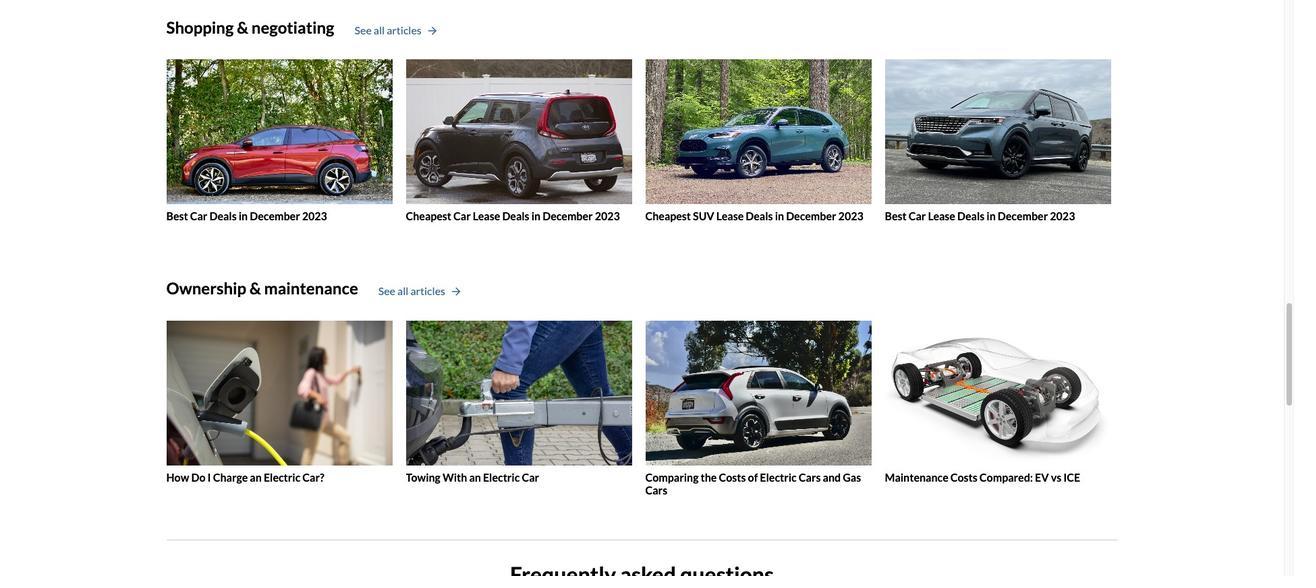 Task type: describe. For each thing, give the bounding box(es) containing it.
best for best car deals in december 2023
[[166, 210, 188, 223]]

how do i charge an electric car? image
[[166, 321, 392, 466]]

in for cheapest suv lease deals in december 2023
[[775, 210, 784, 223]]

shopping
[[166, 17, 234, 37]]

best car lease deals in december 2023 link
[[885, 60, 1111, 223]]

best car lease deals in december 2023
[[885, 210, 1075, 223]]

car for best car deals in december 2023
[[190, 210, 207, 223]]

deals for best car lease deals in december 2023
[[957, 210, 985, 223]]

and
[[823, 471, 841, 484]]

maintenance costs compared: ev vs ice
[[885, 471, 1080, 484]]

lease for cheapest car lease deals in december 2023
[[473, 210, 500, 223]]

in for cheapest car lease deals in december 2023
[[531, 210, 541, 223]]

cheapest car lease deals in december 2023
[[406, 210, 620, 223]]

cheapest for cheapest suv lease deals in december 2023
[[645, 210, 691, 223]]

towing with an electric car
[[406, 471, 539, 484]]

1 horizontal spatial cars
[[799, 471, 821, 484]]

2023 for best car lease deals in december 2023
[[1050, 210, 1075, 223]]

see for shopping & negotiating
[[355, 24, 372, 36]]

car for best car lease deals in december 2023
[[909, 210, 926, 223]]

see all articles link for ownership & maintenance
[[378, 283, 460, 300]]

compared:
[[980, 471, 1033, 484]]

best car deals in december 2023 image
[[166, 60, 392, 205]]

towing with an electric car image
[[406, 321, 632, 466]]

towing
[[406, 471, 440, 484]]

an inside 'link'
[[469, 471, 481, 484]]

how
[[166, 471, 189, 484]]

costs inside comparing the costs of electric cars and gas cars
[[719, 471, 746, 484]]

0 horizontal spatial cars
[[645, 484, 667, 497]]

cheapest for cheapest car lease deals in december 2023
[[406, 210, 451, 223]]

comparing the costs of electric cars and gas cars image
[[645, 321, 871, 466]]

charge
[[213, 471, 248, 484]]

best for best car lease deals in december 2023
[[885, 210, 907, 223]]

lease for cheapest suv lease deals in december 2023
[[716, 210, 744, 223]]

gas
[[843, 471, 861, 484]]

how do i charge an electric car? link
[[166, 321, 392, 484]]

see all articles link for shopping & negotiating
[[355, 22, 437, 38]]

the
[[701, 471, 717, 484]]

deals for cheapest suv lease deals in december 2023
[[746, 210, 773, 223]]

maintenance costs compared: ev vs ice link
[[885, 321, 1111, 484]]

see all articles for shopping & negotiating
[[355, 24, 422, 36]]

maintenance
[[264, 278, 358, 298]]

best car deals in december 2023
[[166, 210, 327, 223]]

& for negotiating
[[237, 17, 248, 37]]

1 electric from the left
[[264, 471, 300, 484]]

see for ownership & maintenance
[[378, 285, 395, 298]]

best car lease deals in december 2023 image
[[885, 60, 1111, 205]]

1 an from the left
[[250, 471, 262, 484]]

best car deals in december 2023 link
[[166, 60, 392, 223]]

towing with an electric car link
[[406, 321, 632, 484]]



Task type: vqa. For each thing, say whether or not it's contained in the screenshot.
BEST CAR DEALS IN DECEMBER 2023
yes



Task type: locate. For each thing, give the bounding box(es) containing it.
&
[[237, 17, 248, 37], [249, 278, 261, 298]]

articles left arrow right icon
[[387, 24, 422, 36]]

comparing the costs of electric cars and gas cars
[[645, 471, 861, 497]]

in inside the best car deals in december 2023 "link"
[[239, 210, 248, 223]]

0 horizontal spatial electric
[[264, 471, 300, 484]]

1 vertical spatial see all articles link
[[378, 283, 460, 300]]

1 horizontal spatial &
[[249, 278, 261, 298]]

best inside "link"
[[166, 210, 188, 223]]

cars down comparing
[[645, 484, 667, 497]]

articles for negotiating
[[387, 24, 422, 36]]

2 horizontal spatial lease
[[928, 210, 955, 223]]

2 in from the left
[[531, 210, 541, 223]]

car
[[190, 210, 207, 223], [453, 210, 471, 223], [909, 210, 926, 223], [522, 471, 539, 484]]

ice
[[1064, 471, 1080, 484]]

1 in from the left
[[239, 210, 248, 223]]

1 horizontal spatial lease
[[716, 210, 744, 223]]

cars
[[799, 471, 821, 484], [645, 484, 667, 497]]

2 electric from the left
[[483, 471, 520, 484]]

1 vertical spatial all
[[397, 285, 408, 298]]

0 vertical spatial see
[[355, 24, 372, 36]]

ownership
[[166, 278, 246, 298]]

of
[[748, 471, 758, 484]]

0 vertical spatial all
[[374, 24, 385, 36]]

2 best from the left
[[885, 210, 907, 223]]

& right shopping
[[237, 17, 248, 37]]

0 horizontal spatial best
[[166, 210, 188, 223]]

4 deals from the left
[[957, 210, 985, 223]]

cheapest suv lease deals in december 2023 image
[[645, 60, 871, 205]]

0 vertical spatial articles
[[387, 24, 422, 36]]

an right charge
[[250, 471, 262, 484]]

articles left arrow right image
[[411, 285, 445, 298]]

deals inside "link"
[[209, 210, 237, 223]]

1 horizontal spatial electric
[[483, 471, 520, 484]]

0 horizontal spatial &
[[237, 17, 248, 37]]

1 vertical spatial articles
[[411, 285, 445, 298]]

electric
[[264, 471, 300, 484], [483, 471, 520, 484], [760, 471, 797, 484]]

1 vertical spatial &
[[249, 278, 261, 298]]

cheapest suv lease deals in december 2023
[[645, 210, 863, 223]]

in inside cheapest suv lease deals in december 2023 link
[[775, 210, 784, 223]]

comparing the costs of electric cars and gas cars link
[[645, 321, 871, 497]]

see all articles for ownership & maintenance
[[378, 285, 445, 298]]

all for negotiating
[[374, 24, 385, 36]]

cars left the and
[[799, 471, 821, 484]]

arrow right image
[[428, 26, 437, 36]]

with
[[443, 471, 467, 484]]

an right with
[[469, 471, 481, 484]]

december for cheapest car lease deals in december 2023
[[543, 210, 593, 223]]

see all articles link
[[355, 22, 437, 38], [378, 283, 460, 300]]

lease inside cheapest car lease deals in december 2023 link
[[473, 210, 500, 223]]

in inside cheapest car lease deals in december 2023 link
[[531, 210, 541, 223]]

cheapest car lease deals in december 2023 image
[[406, 60, 632, 205]]

3 lease from the left
[[928, 210, 955, 223]]

in
[[239, 210, 248, 223], [531, 210, 541, 223], [775, 210, 784, 223], [987, 210, 996, 223]]

2 deals from the left
[[502, 210, 529, 223]]

cheapest suv lease deals in december 2023 link
[[645, 60, 871, 223]]

3 2023 from the left
[[838, 210, 863, 223]]

see all articles left arrow right icon
[[355, 24, 422, 36]]

1 vertical spatial see
[[378, 285, 395, 298]]

an
[[250, 471, 262, 484], [469, 471, 481, 484]]

0 horizontal spatial see
[[355, 24, 372, 36]]

in inside best car lease deals in december 2023 link
[[987, 210, 996, 223]]

in for best car lease deals in december 2023
[[987, 210, 996, 223]]

deals
[[209, 210, 237, 223], [502, 210, 529, 223], [746, 210, 773, 223], [957, 210, 985, 223]]

2 2023 from the left
[[595, 210, 620, 223]]

1 horizontal spatial best
[[885, 210, 907, 223]]

lease inside cheapest suv lease deals in december 2023 link
[[716, 210, 744, 223]]

articles
[[387, 24, 422, 36], [411, 285, 445, 298]]

0 vertical spatial &
[[237, 17, 248, 37]]

all for maintenance
[[397, 285, 408, 298]]

1 deals from the left
[[209, 210, 237, 223]]

best
[[166, 210, 188, 223], [885, 210, 907, 223]]

2023 for cheapest suv lease deals in december 2023
[[838, 210, 863, 223]]

electric left car?
[[264, 471, 300, 484]]

arrow right image
[[452, 288, 460, 297]]

maintenance costs compared: ev vs ice image
[[885, 321, 1111, 466]]

0 horizontal spatial all
[[374, 24, 385, 36]]

1 cheapest from the left
[[406, 210, 451, 223]]

electric right of
[[760, 471, 797, 484]]

& right ownership
[[249, 278, 261, 298]]

cheapest
[[406, 210, 451, 223], [645, 210, 691, 223]]

1 horizontal spatial an
[[469, 471, 481, 484]]

& for maintenance
[[249, 278, 261, 298]]

0 horizontal spatial lease
[[473, 210, 500, 223]]

1 costs from the left
[[719, 471, 746, 484]]

how do i charge an electric car?
[[166, 471, 324, 484]]

deals for cheapest car lease deals in december 2023
[[502, 210, 529, 223]]

december for best car lease deals in december 2023
[[998, 210, 1048, 223]]

2 costs from the left
[[950, 471, 977, 484]]

0 horizontal spatial costs
[[719, 471, 746, 484]]

2023
[[302, 210, 327, 223], [595, 210, 620, 223], [838, 210, 863, 223], [1050, 210, 1075, 223]]

3 electric from the left
[[760, 471, 797, 484]]

all
[[374, 24, 385, 36], [397, 285, 408, 298]]

ownership & maintenance
[[166, 278, 358, 298]]

car inside "link"
[[190, 210, 207, 223]]

costs left compared: at the right of page
[[950, 471, 977, 484]]

negotiating
[[252, 17, 334, 37]]

1 horizontal spatial cheapest
[[645, 210, 691, 223]]

see all articles
[[355, 24, 422, 36], [378, 285, 445, 298]]

1 lease from the left
[[473, 210, 500, 223]]

maintenance
[[885, 471, 948, 484]]

shopping & negotiating
[[166, 17, 334, 37]]

2023 for cheapest car lease deals in december 2023
[[595, 210, 620, 223]]

lease
[[473, 210, 500, 223], [716, 210, 744, 223], [928, 210, 955, 223]]

1 december from the left
[[250, 210, 300, 223]]

articles for maintenance
[[411, 285, 445, 298]]

vs
[[1051, 471, 1061, 484]]

2023 inside "link"
[[302, 210, 327, 223]]

1 horizontal spatial costs
[[950, 471, 977, 484]]

costs
[[719, 471, 746, 484], [950, 471, 977, 484]]

car for cheapest car lease deals in december 2023
[[453, 210, 471, 223]]

2 lease from the left
[[716, 210, 744, 223]]

3 december from the left
[[786, 210, 836, 223]]

costs left of
[[719, 471, 746, 484]]

electric inside 'link'
[[483, 471, 520, 484]]

do
[[191, 471, 205, 484]]

3 in from the left
[[775, 210, 784, 223]]

3 deals from the left
[[746, 210, 773, 223]]

suv
[[693, 210, 714, 223]]

comparing
[[645, 471, 699, 484]]

1 best from the left
[[166, 210, 188, 223]]

2 december from the left
[[543, 210, 593, 223]]

lease for best car lease deals in december 2023
[[928, 210, 955, 223]]

0 vertical spatial see all articles
[[355, 24, 422, 36]]

see all articles left arrow right image
[[378, 285, 445, 298]]

1 horizontal spatial all
[[397, 285, 408, 298]]

all left arrow right icon
[[374, 24, 385, 36]]

1 horizontal spatial see
[[378, 285, 395, 298]]

2 horizontal spatial electric
[[760, 471, 797, 484]]

2 an from the left
[[469, 471, 481, 484]]

1 2023 from the left
[[302, 210, 327, 223]]

december
[[250, 210, 300, 223], [543, 210, 593, 223], [786, 210, 836, 223], [998, 210, 1048, 223]]

car?
[[303, 471, 324, 484]]

ev
[[1035, 471, 1049, 484]]

i
[[208, 471, 211, 484]]

electric inside comparing the costs of electric cars and gas cars
[[760, 471, 797, 484]]

0 horizontal spatial an
[[250, 471, 262, 484]]

december for cheapest suv lease deals in december 2023
[[786, 210, 836, 223]]

1 vertical spatial see all articles
[[378, 285, 445, 298]]

4 2023 from the left
[[1050, 210, 1075, 223]]

0 horizontal spatial cheapest
[[406, 210, 451, 223]]

0 vertical spatial see all articles link
[[355, 22, 437, 38]]

4 in from the left
[[987, 210, 996, 223]]

lease inside best car lease deals in december 2023 link
[[928, 210, 955, 223]]

2 cheapest from the left
[[645, 210, 691, 223]]

car inside 'link'
[[522, 471, 539, 484]]

all left arrow right image
[[397, 285, 408, 298]]

cheapest car lease deals in december 2023 link
[[406, 60, 632, 223]]

december inside "link"
[[250, 210, 300, 223]]

see
[[355, 24, 372, 36], [378, 285, 395, 298]]

4 december from the left
[[998, 210, 1048, 223]]

electric right with
[[483, 471, 520, 484]]



